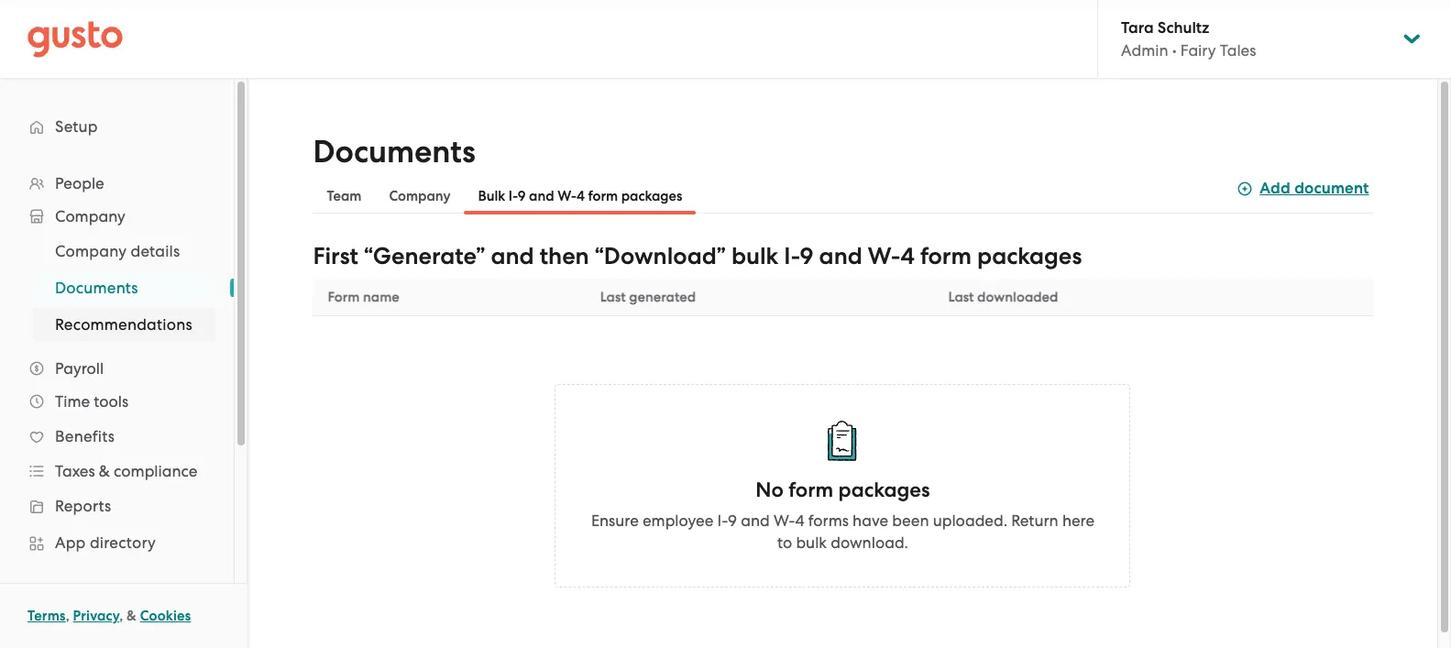 Task type: vqa. For each thing, say whether or not it's contained in the screenshot.
middle packages
yes



Task type: describe. For each thing, give the bounding box(es) containing it.
and inside button
[[529, 188, 554, 204]]

been
[[892, 512, 929, 530]]

i- inside button
[[509, 188, 518, 204]]

app directory link
[[18, 526, 215, 559]]

cookies
[[140, 608, 191, 624]]

form name
[[328, 289, 399, 305]]

company for company button
[[389, 188, 450, 204]]

add document link
[[1238, 176, 1369, 201]]

download.
[[831, 534, 908, 552]]

bulk inside ensure employee i-9 and w-4 forms have been uploaded. return here to bulk download.
[[796, 534, 827, 552]]

team button
[[313, 178, 375, 215]]

add
[[1260, 179, 1291, 198]]

payroll button
[[18, 352, 215, 385]]

1 , from the left
[[66, 608, 69, 624]]

w- inside bulk i-9 and w-4 form packages button
[[558, 188, 577, 204]]

company inside dropdown button
[[55, 207, 125, 226]]

recommendations link
[[33, 308, 215, 341]]

taxes & compliance button
[[18, 455, 215, 488]]

9 inside ensure employee i-9 and w-4 forms have been uploaded. return here to bulk download.
[[728, 512, 737, 530]]

2 horizontal spatial i-
[[784, 242, 800, 270]]

last downloaded
[[948, 289, 1058, 305]]

app
[[55, 534, 86, 552]]

terms
[[28, 608, 66, 624]]

to
[[777, 534, 792, 552]]

bulk i-9 and w-4 form packages button
[[464, 178, 696, 215]]

form inside button
[[588, 188, 618, 204]]

setup link
[[18, 110, 215, 143]]

documents inside 'link'
[[55, 279, 138, 297]]

last for last generated
[[600, 289, 626, 305]]

2 horizontal spatial form
[[920, 242, 972, 270]]

i- inside ensure employee i-9 and w-4 forms have been uploaded. return here to bulk download.
[[717, 512, 728, 530]]

4 inside button
[[577, 188, 585, 204]]

generated
[[629, 289, 696, 305]]

4 inside ensure employee i-9 and w-4 forms have been uploaded. return here to bulk download.
[[795, 512, 805, 530]]

schultz
[[1158, 18, 1209, 38]]

1 horizontal spatial documents
[[313, 133, 475, 171]]

1 horizontal spatial &
[[127, 608, 137, 624]]

team
[[327, 188, 362, 204]]

bulk
[[478, 188, 505, 204]]

2 horizontal spatial 4
[[901, 242, 915, 270]]

tools
[[94, 392, 129, 411]]

payroll
[[55, 359, 104, 378]]

"download"
[[595, 242, 726, 270]]

2 , from the left
[[119, 608, 123, 624]]

bulk i-9 and w-4 form packages
[[478, 188, 682, 204]]

list containing people
[[0, 167, 234, 648]]

employee
[[643, 512, 714, 530]]

9 inside button
[[518, 188, 526, 204]]

home image
[[28, 21, 123, 57]]

first "generate" and then "download" bulk i-9 and w-4 form packages
[[313, 242, 1082, 270]]

admin
[[1121, 41, 1168, 60]]

here
[[1062, 512, 1095, 530]]

terms , privacy , & cookies
[[28, 608, 191, 624]]

tales
[[1220, 41, 1256, 60]]

taxes & compliance
[[55, 462, 197, 480]]

terms link
[[28, 608, 66, 624]]

0 horizontal spatial bulk
[[731, 242, 778, 270]]

people
[[55, 174, 104, 193]]

tara
[[1121, 18, 1154, 38]]



Task type: locate. For each thing, give the bounding box(es) containing it.
privacy link
[[73, 608, 119, 624]]

,
[[66, 608, 69, 624], [119, 608, 123, 624]]

1 vertical spatial 9
[[800, 242, 814, 270]]

ensure employee i-9 and w-4 forms have been uploaded. return here to bulk download.
[[591, 512, 1095, 552]]

documents link
[[33, 271, 215, 304]]

benefits
[[55, 427, 115, 446]]

0 vertical spatial &
[[99, 462, 110, 480]]

0 vertical spatial documents
[[313, 133, 475, 171]]

form up last downloaded
[[920, 242, 972, 270]]

1 vertical spatial company
[[55, 207, 125, 226]]

1 vertical spatial form
[[920, 242, 972, 270]]

0 vertical spatial form
[[588, 188, 618, 204]]

0 vertical spatial 4
[[577, 188, 585, 204]]

1 horizontal spatial ,
[[119, 608, 123, 624]]

0 horizontal spatial last
[[600, 289, 626, 305]]

company
[[389, 188, 450, 204], [55, 207, 125, 226], [55, 242, 127, 260]]

then
[[540, 242, 589, 270]]

2 horizontal spatial 9
[[800, 242, 814, 270]]

0 horizontal spatial 9
[[518, 188, 526, 204]]

last
[[600, 289, 626, 305], [948, 289, 974, 305]]

company down people
[[55, 207, 125, 226]]

company button
[[375, 178, 464, 215]]

w-
[[558, 188, 577, 204], [868, 242, 901, 270], [774, 512, 795, 530]]

company up "generate"
[[389, 188, 450, 204]]

name
[[363, 289, 399, 305]]

& right taxes
[[99, 462, 110, 480]]

company button
[[18, 200, 215, 233]]

1 horizontal spatial packages
[[838, 478, 930, 502]]

4
[[577, 188, 585, 204], [901, 242, 915, 270], [795, 512, 805, 530]]

documents
[[313, 133, 475, 171], [55, 279, 138, 297]]

list containing company details
[[0, 233, 234, 343]]

form up forms
[[789, 478, 834, 502]]

0 vertical spatial i-
[[509, 188, 518, 204]]

packages up the "downloaded"
[[977, 242, 1082, 270]]

have
[[853, 512, 888, 530]]

form
[[588, 188, 618, 204], [920, 242, 972, 270], [789, 478, 834, 502]]

last generated
[[600, 289, 696, 305]]

i-
[[509, 188, 518, 204], [784, 242, 800, 270], [717, 512, 728, 530]]

packages up "download"
[[621, 188, 682, 204]]

company down company dropdown button
[[55, 242, 127, 260]]

w- inside ensure employee i-9 and w-4 forms have been uploaded. return here to bulk download.
[[774, 512, 795, 530]]

0 vertical spatial bulk
[[731, 242, 778, 270]]

1 vertical spatial i-
[[784, 242, 800, 270]]

2 vertical spatial company
[[55, 242, 127, 260]]

no form packages
[[756, 478, 930, 502]]

time
[[55, 392, 90, 411]]

return
[[1011, 512, 1059, 530]]

directory
[[90, 534, 156, 552]]

company details
[[55, 242, 180, 260]]

& inside the taxes & compliance dropdown button
[[99, 462, 110, 480]]

1 vertical spatial documents
[[55, 279, 138, 297]]

last left generated
[[600, 289, 626, 305]]

documents down company details
[[55, 279, 138, 297]]

2 vertical spatial 4
[[795, 512, 805, 530]]

•
[[1172, 41, 1177, 60]]

and
[[529, 188, 554, 204], [491, 242, 534, 270], [819, 242, 862, 270], [741, 512, 770, 530]]

1 vertical spatial &
[[127, 608, 137, 624]]

1 vertical spatial 4
[[901, 242, 915, 270]]

form up then
[[588, 188, 618, 204]]

0 horizontal spatial ,
[[66, 608, 69, 624]]

0 horizontal spatial i-
[[509, 188, 518, 204]]

last for last downloaded
[[948, 289, 974, 305]]

, left cookies button
[[119, 608, 123, 624]]

2 list from the top
[[0, 233, 234, 343]]

reports
[[55, 497, 111, 515]]

1 horizontal spatial bulk
[[796, 534, 827, 552]]

benefits link
[[18, 420, 215, 453]]

0 horizontal spatial documents
[[55, 279, 138, 297]]

bulk
[[731, 242, 778, 270], [796, 534, 827, 552]]

details
[[131, 242, 180, 260]]

2 vertical spatial 9
[[728, 512, 737, 530]]

list
[[0, 167, 234, 648], [0, 233, 234, 343]]

no
[[756, 478, 784, 502]]

fairy
[[1181, 41, 1216, 60]]

1 vertical spatial bulk
[[796, 534, 827, 552]]

2 last from the left
[[948, 289, 974, 305]]

1 list from the top
[[0, 167, 234, 648]]

app directory
[[55, 534, 156, 552]]

2 vertical spatial i-
[[717, 512, 728, 530]]

0 horizontal spatial 4
[[577, 188, 585, 204]]

last left the "downloaded"
[[948, 289, 974, 305]]

gusto navigation element
[[0, 79, 234, 648]]

tara schultz admin • fairy tales
[[1121, 18, 1256, 60]]

1 last from the left
[[600, 289, 626, 305]]

and inside ensure employee i-9 and w-4 forms have been uploaded. return here to bulk download.
[[741, 512, 770, 530]]

time tools button
[[18, 385, 215, 418]]

company details link
[[33, 235, 215, 268]]

1 horizontal spatial 9
[[728, 512, 737, 530]]

form
[[328, 289, 360, 305]]

1 vertical spatial packages
[[977, 242, 1082, 270]]

document
[[1295, 179, 1369, 198]]

taxes
[[55, 462, 95, 480]]

1 horizontal spatial 4
[[795, 512, 805, 530]]

1 horizontal spatial last
[[948, 289, 974, 305]]

first
[[313, 242, 358, 270]]

downloaded
[[977, 289, 1058, 305]]

0 horizontal spatial form
[[588, 188, 618, 204]]

2 horizontal spatial w-
[[868, 242, 901, 270]]

0 vertical spatial w-
[[558, 188, 577, 204]]

2 vertical spatial w-
[[774, 512, 795, 530]]

2 vertical spatial packages
[[838, 478, 930, 502]]

"generate"
[[364, 242, 485, 270]]

cookies button
[[140, 605, 191, 627]]

0 horizontal spatial w-
[[558, 188, 577, 204]]

packages up have at bottom right
[[838, 478, 930, 502]]

uploaded.
[[933, 512, 1008, 530]]

0 horizontal spatial packages
[[621, 188, 682, 204]]

packages inside button
[[621, 188, 682, 204]]

0 vertical spatial packages
[[621, 188, 682, 204]]

&
[[99, 462, 110, 480], [127, 608, 137, 624]]

privacy
[[73, 608, 119, 624]]

reports link
[[18, 490, 215, 523]]

1 horizontal spatial form
[[789, 478, 834, 502]]

documents up company button
[[313, 133, 475, 171]]

add document
[[1260, 179, 1369, 198]]

& left cookies button
[[127, 608, 137, 624]]

setup
[[55, 117, 98, 136]]

packages
[[621, 188, 682, 204], [977, 242, 1082, 270], [838, 478, 930, 502]]

1 horizontal spatial w-
[[774, 512, 795, 530]]

recommendations
[[55, 315, 192, 334]]

forms
[[808, 512, 849, 530]]

2 horizontal spatial packages
[[977, 242, 1082, 270]]

1 horizontal spatial i-
[[717, 512, 728, 530]]

0 horizontal spatial &
[[99, 462, 110, 480]]

ensure
[[591, 512, 639, 530]]

0 vertical spatial 9
[[518, 188, 526, 204]]

compliance
[[114, 462, 197, 480]]

1 vertical spatial w-
[[868, 242, 901, 270]]

company inside button
[[389, 188, 450, 204]]

people button
[[18, 167, 215, 200]]

2 vertical spatial form
[[789, 478, 834, 502]]

0 vertical spatial company
[[389, 188, 450, 204]]

, left privacy
[[66, 608, 69, 624]]

company for company details
[[55, 242, 127, 260]]

9
[[518, 188, 526, 204], [800, 242, 814, 270], [728, 512, 737, 530]]

time tools
[[55, 392, 129, 411]]



